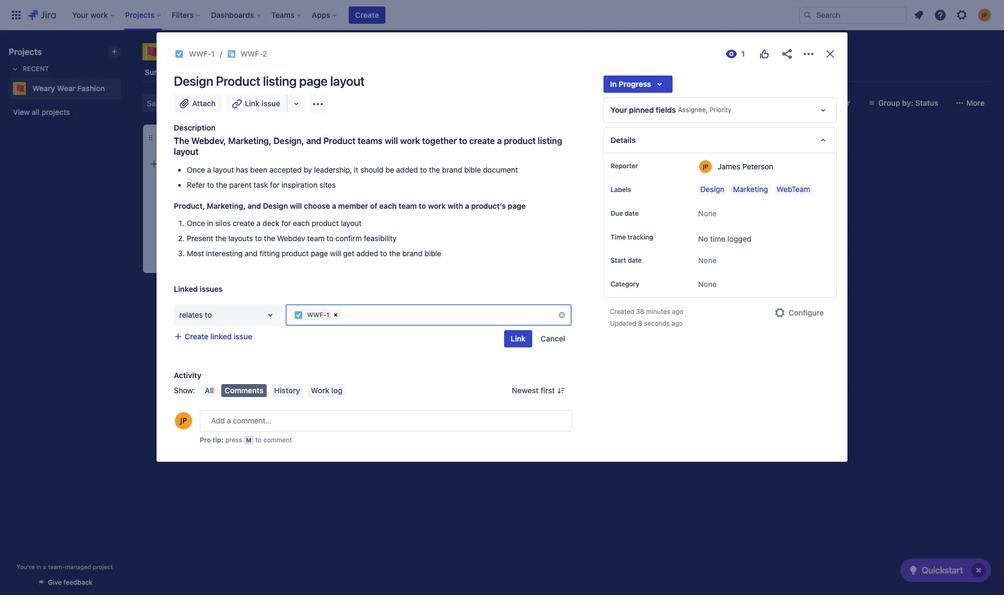 Task type: describe. For each thing, give the bounding box(es) containing it.
list link
[[224, 63, 241, 82]]

1 horizontal spatial will
[[330, 249, 341, 258]]

0 vertical spatial product
[[216, 73, 260, 89]]

once a layout has been accepted by leadership, it should be added to the brand bible document
[[187, 165, 518, 174]]

clear image
[[332, 311, 340, 320]]

0 vertical spatial wwf-1
[[189, 49, 215, 58]]

the up fitting
[[264, 234, 275, 243]]

open image
[[264, 309, 277, 322]]

0 vertical spatial page
[[299, 73, 328, 89]]

0 horizontal spatial added
[[357, 249, 378, 258]]

fitting
[[260, 249, 280, 258]]

james
[[718, 162, 741, 171]]

a right with
[[465, 201, 470, 211]]

1 horizontal spatial weary
[[164, 44, 201, 59]]

you're
[[17, 564, 35, 571]]

0 / 1
[[320, 248, 330, 257]]

all
[[205, 386, 214, 395]]

in progress
[[610, 79, 652, 89]]

1 horizontal spatial for
[[282, 219, 291, 228]]

issues
[[200, 285, 223, 294]]

product, marketing, and design will choose a member of each team to work with a product's page
[[174, 201, 526, 211]]

1 vertical spatial weary
[[32, 84, 55, 93]]

wear inside weary wear fashion link
[[57, 84, 75, 93]]

0 vertical spatial james peterson image
[[254, 95, 271, 112]]

wwf- for 'wwf-2' link
[[241, 49, 263, 58]]

present
[[187, 234, 213, 243]]

tip:
[[213, 436, 224, 444]]

newest first button
[[506, 385, 573, 397]]

the down feasibility
[[389, 249, 401, 258]]

1 vertical spatial ago
[[672, 320, 683, 328]]

project
[[550, 68, 576, 77]]

no
[[699, 234, 709, 244]]

1 horizontal spatial added
[[396, 165, 418, 174]]

2 vertical spatial weary
[[344, 162, 366, 171]]

webteam link
[[775, 185, 813, 196]]

a left deck at left
[[257, 219, 261, 228]]

managed
[[65, 564, 91, 571]]

1 horizontal spatial fashion
[[237, 44, 281, 59]]

create inside the primary element
[[355, 10, 379, 19]]

layouts
[[229, 234, 253, 243]]

with
[[448, 201, 463, 211]]

teams
[[358, 136, 383, 146]]

summary
[[145, 68, 179, 77]]

in for once
[[207, 219, 213, 228]]

to right relates
[[205, 311, 212, 320]]

0 vertical spatial each
[[380, 201, 397, 211]]

progress for in progress 1
[[320, 134, 353, 141]]

0 horizontal spatial listing
[[263, 73, 297, 89]]

by
[[304, 165, 312, 174]]

design,
[[274, 136, 304, 146]]

will inside the webdev, marketing, design, and product teams will work together to create a product listing layout
[[385, 136, 398, 146]]

1 vertical spatial marketing,
[[207, 201, 246, 211]]

parent
[[229, 180, 252, 190]]

1 vertical spatial james peterson image
[[418, 227, 431, 240]]

webdev
[[277, 234, 305, 243]]

settings
[[578, 68, 606, 77]]

none for start date
[[699, 256, 717, 265]]

list
[[226, 68, 239, 77]]

the left it
[[331, 162, 342, 171]]

forms
[[340, 68, 363, 77]]

once for once in silos create a deck for each product layout
[[187, 219, 205, 228]]

add app image
[[312, 97, 325, 110]]

minutes
[[647, 308, 671, 316]]

collapse recent projects image
[[9, 63, 22, 76]]

to inside the webdev, marketing, design, and product teams will work together to create a product listing layout
[[459, 136, 467, 146]]

product inside the webdev, marketing, design, and product teams will work together to create a product listing layout
[[324, 136, 356, 146]]

work inside the webdev, marketing, design, and product teams will work together to create a product listing layout
[[400, 136, 420, 146]]

1 horizontal spatial issue
[[262, 99, 280, 108]]

layout left has
[[213, 165, 234, 174]]

logged
[[728, 234, 752, 244]]

create linked issue button
[[167, 331, 259, 343]]

team-
[[48, 564, 65, 571]]

history button
[[271, 385, 304, 397]]

updated
[[610, 320, 637, 328]]

history
[[274, 386, 300, 395]]

document
[[483, 165, 518, 174]]

a left the team-
[[43, 564, 46, 571]]

member
[[338, 201, 368, 211]]

labels pin to top image
[[634, 186, 642, 194]]

2 vertical spatial page
[[311, 249, 328, 258]]

design product listing page layout
[[174, 73, 365, 89]]

0 horizontal spatial each
[[293, 219, 310, 228]]

1 vertical spatial create
[[233, 219, 255, 228]]

give feedback button
[[31, 574, 99, 592]]

29 february 2024 image
[[307, 213, 315, 221]]

to down feasibility
[[380, 249, 387, 258]]

layout inside the webdev, marketing, design, and product teams will work together to create a product listing layout
[[174, 147, 199, 157]]

and for and
[[248, 201, 261, 211]]

time tracking pin to top image
[[656, 233, 664, 242]]

be
[[386, 165, 394, 174]]

2 horizontal spatial wear
[[368, 162, 386, 171]]

create button inside the primary element
[[349, 6, 386, 23]]

copy link to issue image
[[265, 49, 274, 58]]

29
[[315, 213, 323, 220]]

clear image
[[558, 311, 567, 320]]

work log button
[[308, 385, 346, 397]]

0 horizontal spatial create button
[[143, 154, 289, 174]]

Search field
[[799, 6, 907, 23]]

in for you're
[[36, 564, 41, 571]]

marketing
[[734, 185, 768, 194]]

to left with
[[419, 201, 426, 211]]

refer
[[187, 180, 205, 190]]

and inside the webdev, marketing, design, and product teams will work together to create a product listing layout
[[306, 136, 322, 146]]

0 vertical spatial wwf-1 link
[[189, 48, 215, 60]]

a inside the webdev, marketing, design, and product teams will work together to create a product listing layout
[[497, 136, 502, 146]]

labels
[[611, 186, 631, 194]]

newest
[[512, 386, 539, 395]]

task
[[254, 180, 268, 190]]

project settings
[[550, 68, 606, 77]]

created 38 minutes ago updated 8 seconds ago
[[610, 308, 684, 328]]

project
[[93, 564, 113, 571]]

1 vertical spatial wwf-1
[[318, 229, 341, 237]]

start date
[[611, 257, 642, 265]]

2 vertical spatial wwf-1
[[307, 311, 329, 319]]

details
[[611, 136, 636, 145]]

attach
[[192, 99, 216, 108]]

0 vertical spatial wear
[[204, 44, 234, 59]]

0 horizontal spatial create
[[160, 159, 184, 169]]

in for in progress 1
[[312, 134, 318, 141]]

once in silos create a deck for each product layout
[[187, 219, 362, 228]]

cancel button
[[534, 331, 572, 348]]

view all projects link
[[9, 103, 121, 122]]

reporter
[[611, 162, 638, 170]]

design the weary wear site
[[305, 162, 401, 171]]

to up 0 / 1
[[327, 234, 334, 243]]

wwf- for wwf-1 link to the right
[[318, 229, 337, 237]]

first
[[541, 386, 555, 395]]

product inside the webdev, marketing, design, and product teams will work together to create a product listing layout
[[504, 136, 536, 146]]

newest first image
[[557, 387, 566, 395]]

share image
[[781, 48, 794, 60]]

none for due date
[[699, 209, 717, 218]]

activity
[[174, 371, 201, 380]]

site
[[388, 162, 401, 171]]

calendar
[[252, 68, 284, 77]]

0 horizontal spatial 0
[[183, 133, 188, 142]]

primary element
[[6, 0, 799, 30]]

leadership,
[[314, 165, 352, 174]]

29 february 2024 image
[[307, 213, 315, 221]]

your pinned fields element
[[604, 97, 837, 123]]

pro
[[200, 436, 211, 444]]

add people image
[[278, 97, 291, 110]]

none for category
[[699, 280, 717, 289]]

create banner
[[0, 0, 1005, 30]]

quickstart button
[[901, 559, 992, 583]]

actions image
[[803, 48, 816, 60]]

to right the m
[[256, 436, 262, 444]]

in for in progress
[[610, 79, 617, 89]]

product,
[[174, 201, 205, 211]]

1 vertical spatial bible
[[425, 249, 442, 258]]

linked
[[211, 332, 232, 341]]

the down silos
[[215, 234, 227, 243]]

progress for in progress
[[619, 79, 652, 89]]

of
[[370, 201, 378, 211]]

your pinned fields assignee, priority
[[611, 105, 732, 115]]

design up once in silos create a deck for each product layout
[[263, 201, 288, 211]]

29 feb
[[315, 213, 336, 220]]

deck
[[263, 219, 280, 228]]

in progress button
[[604, 76, 673, 93]]

check image
[[907, 564, 920, 577]]

has
[[236, 165, 248, 174]]

time
[[711, 234, 726, 244]]



Task type: locate. For each thing, give the bounding box(es) containing it.
wwf-1 left clear image
[[307, 311, 329, 319]]

0 vertical spatial listing
[[263, 73, 297, 89]]

tab list
[[136, 63, 998, 82]]

wwf-1 link down feb
[[318, 229, 341, 238]]

0 vertical spatial progress
[[619, 79, 652, 89]]

0 vertical spatial fashion
[[237, 44, 281, 59]]

fashion up view all projects link
[[77, 84, 105, 93]]

wwf- for the topmost wwf-1 link
[[189, 49, 211, 58]]

tracking
[[628, 233, 654, 241]]

it
[[354, 165, 359, 174]]

1 horizontal spatial brand
[[442, 165, 463, 174]]

1 horizontal spatial in
[[610, 79, 617, 89]]

layout down the
[[174, 147, 199, 157]]

1 vertical spatial team
[[307, 234, 325, 243]]

0 horizontal spatial in
[[36, 564, 41, 571]]

date for due date
[[625, 210, 639, 218]]

1 vertical spatial in
[[312, 134, 318, 141]]

design up the attach button
[[174, 73, 213, 89]]

to right refer
[[207, 180, 214, 190]]

1 vertical spatial fashion
[[77, 84, 105, 93]]

date for start date
[[628, 257, 642, 265]]

page right product's
[[508, 201, 526, 211]]

to right layouts
[[255, 234, 262, 243]]

priority
[[710, 106, 732, 114]]

once up the present
[[187, 219, 205, 228]]

1 vertical spatial listing
[[538, 136, 563, 146]]

2 none from the top
[[699, 256, 717, 265]]

to
[[159, 134, 168, 141]]

menu bar inside design product listing page layout dialog
[[200, 385, 348, 397]]

1 horizontal spatial each
[[380, 201, 397, 211]]

product
[[504, 136, 536, 146], [312, 219, 339, 228], [282, 249, 309, 258]]

will right /
[[330, 249, 341, 258]]

1 vertical spatial weary wear fashion
[[32, 84, 105, 93]]

james peterson image left add people icon
[[254, 95, 271, 112]]

in up your
[[610, 79, 617, 89]]

in progress 1
[[312, 133, 361, 142]]

calendar link
[[250, 63, 286, 82]]

date right start
[[628, 257, 642, 265]]

0 horizontal spatial will
[[290, 201, 302, 211]]

1
[[211, 49, 215, 58], [358, 133, 361, 142], [337, 229, 341, 237], [327, 248, 330, 257], [326, 311, 329, 319]]

webdev,
[[191, 136, 226, 146]]

link for link issue
[[245, 99, 260, 108]]

0 horizontal spatial product
[[216, 73, 260, 89]]

link down design product listing page layout
[[245, 99, 260, 108]]

due
[[611, 210, 623, 218]]

layout up the confirm
[[341, 219, 362, 228]]

3 none from the top
[[699, 280, 717, 289]]

summary link
[[143, 63, 181, 82]]

wear up the list
[[204, 44, 234, 59]]

0 horizontal spatial link
[[245, 99, 260, 108]]

1 vertical spatial will
[[290, 201, 302, 211]]

1 none from the top
[[699, 209, 717, 218]]

0 vertical spatial create
[[470, 136, 495, 146]]

design
[[174, 73, 213, 89], [305, 162, 329, 171], [701, 185, 725, 194], [263, 201, 288, 211]]

marketing link
[[731, 185, 771, 196]]

design down james
[[701, 185, 725, 194]]

0 vertical spatial added
[[396, 165, 418, 174]]

1 horizontal spatial wear
[[204, 44, 234, 59]]

1 vertical spatial product
[[312, 219, 339, 228]]

0 right done
[[486, 133, 491, 142]]

product up design the weary wear site
[[324, 136, 356, 146]]

link issue button
[[227, 95, 288, 112]]

1 vertical spatial product
[[324, 136, 356, 146]]

design product listing page layout dialog
[[157, 32, 848, 462]]

product
[[216, 73, 260, 89], [324, 136, 356, 146]]

in left silos
[[207, 219, 213, 228]]

cancel
[[541, 334, 566, 343]]

will
[[385, 136, 398, 146], [290, 201, 302, 211], [330, 249, 341, 258]]

link web pages and more image
[[290, 97, 303, 110]]

1 horizontal spatial product
[[312, 219, 339, 228]]

1 vertical spatial work
[[428, 201, 446, 211]]

product down sub task icon
[[216, 73, 260, 89]]

create column image
[[604, 129, 617, 142]]

the left parent
[[216, 180, 227, 190]]

2 horizontal spatial will
[[385, 136, 398, 146]]

view all projects
[[13, 107, 70, 117]]

work left "together" at the left of page
[[400, 136, 420, 146]]

fashion
[[237, 44, 281, 59], [77, 84, 105, 93]]

in right design,
[[312, 134, 318, 141]]

wwf-1 link
[[189, 48, 215, 60], [318, 229, 341, 238]]

and right design,
[[306, 136, 322, 146]]

0 right do at the left top of the page
[[183, 133, 188, 142]]

1 vertical spatial and
[[248, 201, 261, 211]]

progress inside in progress 1
[[320, 134, 353, 141]]

log
[[332, 386, 343, 395]]

will right teams
[[385, 136, 398, 146]]

time
[[611, 233, 626, 241]]

create button
[[349, 6, 386, 23], [143, 154, 289, 174]]

task image
[[175, 50, 184, 58], [305, 229, 313, 238]]

0 vertical spatial for
[[270, 180, 280, 190]]

1 horizontal spatial create button
[[349, 6, 386, 23]]

1 vertical spatial each
[[293, 219, 310, 228]]

vote options: no one has voted for this issue yet. image
[[758, 48, 771, 60]]

1 horizontal spatial product
[[324, 136, 356, 146]]

added
[[396, 165, 418, 174], [357, 249, 378, 258]]

projects
[[42, 107, 70, 117]]

m
[[246, 437, 252, 444]]

2
[[263, 49, 267, 58]]

design for design the weary wear site
[[305, 162, 329, 171]]

jira image
[[28, 8, 56, 21], [28, 8, 56, 21]]

0 vertical spatial team
[[399, 201, 417, 211]]

wwf- up "board" on the left top of the page
[[189, 49, 211, 58]]

menu bar containing all
[[200, 385, 348, 397]]

1 vertical spatial task image
[[305, 229, 313, 238]]

Add a comment… field
[[200, 410, 573, 432]]

feb
[[325, 213, 336, 220]]

page left 'get'
[[311, 249, 328, 258]]

2 horizontal spatial 0
[[486, 133, 491, 142]]

none
[[699, 209, 717, 218], [699, 256, 717, 265], [699, 280, 717, 289]]

0 vertical spatial issue
[[262, 99, 280, 108]]

0 vertical spatial link
[[245, 99, 260, 108]]

and for a
[[245, 249, 258, 258]]

0 vertical spatial will
[[385, 136, 398, 146]]

seconds
[[644, 320, 670, 328]]

been
[[250, 165, 268, 174]]

create up layouts
[[233, 219, 255, 228]]

sub task image
[[228, 50, 236, 58]]

wwf- down the 29 feb
[[318, 229, 337, 237]]

quickstart
[[922, 566, 964, 576]]

in inside dialog
[[207, 219, 213, 228]]

38
[[636, 308, 645, 316]]

time tracking
[[611, 233, 654, 241]]

tab list containing board
[[136, 63, 998, 82]]

dismiss quickstart image
[[971, 562, 988, 580]]

2 vertical spatial product
[[282, 249, 309, 258]]

design for design product listing page layout
[[174, 73, 213, 89]]

added right 'get'
[[357, 249, 378, 258]]

0 horizontal spatial wear
[[57, 84, 75, 93]]

issue down design product listing page layout
[[262, 99, 280, 108]]

0 horizontal spatial fashion
[[77, 84, 105, 93]]

you're in a team-managed project
[[17, 564, 113, 571]]

1 horizontal spatial in
[[207, 219, 213, 228]]

1 vertical spatial page
[[508, 201, 526, 211]]

1 horizontal spatial wwf-1 link
[[318, 229, 341, 238]]

date right 'due'
[[625, 210, 639, 218]]

create inside the webdev, marketing, design, and product teams will work together to create a product listing layout
[[470, 136, 495, 146]]

1 horizontal spatial progress
[[619, 79, 652, 89]]

task image down 29 february 2024 image
[[305, 229, 313, 238]]

marketing, up has
[[228, 136, 272, 146]]

newest first
[[512, 386, 555, 395]]

0 vertical spatial once
[[187, 165, 205, 174]]

start
[[611, 257, 626, 265]]

0
[[183, 133, 188, 142], [486, 133, 491, 142], [320, 248, 324, 257]]

team up most interesting and fitting product page will get added to the brand bible
[[307, 234, 325, 243]]

webteam
[[777, 185, 811, 194]]

recent
[[23, 65, 49, 73]]

for right deck at left
[[282, 219, 291, 228]]

design up sites at left
[[305, 162, 329, 171]]

marketing, inside the webdev, marketing, design, and product teams will work together to create a product listing layout
[[228, 136, 272, 146]]

wwf- left clear image
[[307, 311, 327, 319]]

0 vertical spatial product
[[504, 136, 536, 146]]

assignee,
[[678, 106, 708, 114]]

and down the 'task'
[[248, 201, 261, 211]]

in inside in progress 1
[[312, 134, 318, 141]]

2 horizontal spatial product
[[504, 136, 536, 146]]

1 vertical spatial in
[[36, 564, 41, 571]]

issue right linked
[[234, 332, 252, 341]]

refer to the parent task for inspiration sites
[[187, 180, 336, 190]]

weary wear fashion up view all projects link
[[32, 84, 105, 93]]

1 horizontal spatial listing
[[538, 136, 563, 146]]

search image
[[804, 11, 812, 19]]

layout right timeline link
[[330, 73, 365, 89]]

for right the 'task'
[[270, 180, 280, 190]]

wear
[[204, 44, 234, 59], [57, 84, 75, 93], [368, 162, 386, 171]]

james peterson image
[[254, 95, 271, 112], [418, 227, 431, 240]]

2 vertical spatial and
[[245, 249, 258, 258]]

1 vertical spatial create
[[160, 159, 184, 169]]

1 horizontal spatial james peterson image
[[418, 227, 431, 240]]

once up refer
[[187, 165, 205, 174]]

task image up summary
[[175, 50, 184, 58]]

close image
[[824, 48, 837, 60]]

together
[[422, 136, 457, 146]]

progress up pinned
[[619, 79, 652, 89]]

0 horizontal spatial bible
[[425, 249, 442, 258]]

board
[[192, 67, 213, 77]]

0 vertical spatial ago
[[673, 308, 684, 316]]

0 vertical spatial in
[[207, 219, 213, 228]]

1 horizontal spatial work
[[428, 201, 446, 211]]

design for design
[[701, 185, 725, 194]]

your
[[611, 105, 627, 115]]

0 horizontal spatial for
[[270, 180, 280, 190]]

create up document
[[470, 136, 495, 146]]

most
[[187, 249, 204, 258]]

0 horizontal spatial weary wear fashion
[[32, 84, 105, 93]]

the down "together" at the left of page
[[429, 165, 440, 174]]

fashion inside weary wear fashion link
[[77, 84, 105, 93]]

do
[[169, 134, 179, 141]]

1 horizontal spatial link
[[511, 334, 526, 343]]

0 vertical spatial bible
[[465, 165, 481, 174]]

and
[[306, 136, 322, 146], [248, 201, 261, 211], [245, 249, 258, 258]]

to right the "site"
[[420, 165, 427, 174]]

each right of
[[380, 201, 397, 211]]

/
[[324, 248, 327, 257]]

a right done 0 at the left of the page
[[497, 136, 502, 146]]

should
[[361, 165, 384, 174]]

will left choose
[[290, 201, 302, 211]]

team
[[399, 201, 417, 211], [307, 234, 325, 243]]

1 vertical spatial wear
[[57, 84, 75, 93]]

1 once from the top
[[187, 165, 205, 174]]

0 horizontal spatial in
[[312, 134, 318, 141]]

comment
[[264, 436, 292, 444]]

design inside 'link'
[[701, 185, 725, 194]]

link issue
[[245, 99, 280, 108]]

timeline link
[[295, 63, 329, 82]]

page
[[299, 73, 328, 89], [508, 201, 526, 211], [311, 249, 328, 258]]

wwf-1 link up "board" on the left top of the page
[[189, 48, 215, 60]]

feedback
[[63, 579, 93, 587]]

description
[[174, 123, 216, 132]]

2 once from the top
[[187, 219, 205, 228]]

1 horizontal spatial create
[[470, 136, 495, 146]]

configure
[[789, 309, 824, 318]]

link for link
[[511, 334, 526, 343]]

to right "together" at the left of page
[[459, 136, 467, 146]]

details element
[[604, 127, 837, 153]]

0 vertical spatial create
[[355, 10, 379, 19]]

a down webdev,
[[207, 165, 211, 174]]

wwf-1 up "board" on the left top of the page
[[189, 49, 215, 58]]

task image inside design product listing page layout dialog
[[175, 50, 184, 58]]

fashion up calendar
[[237, 44, 281, 59]]

confirm
[[336, 234, 362, 243]]

0 horizontal spatial issue
[[234, 332, 252, 341]]

1 vertical spatial issue
[[234, 332, 252, 341]]

0 horizontal spatial product
[[282, 249, 309, 258]]

wear up view all projects link
[[57, 84, 75, 93]]

in right you're
[[36, 564, 41, 571]]

listing inside the webdev, marketing, design, and product teams will work together to create a product listing layout
[[538, 136, 563, 146]]

product's
[[471, 201, 506, 211]]

profile image of james peterson image
[[175, 413, 192, 430]]

brand
[[442, 165, 463, 174], [403, 249, 423, 258]]

view
[[13, 107, 30, 117]]

in inside 'dropdown button'
[[610, 79, 617, 89]]

comments button
[[222, 385, 267, 397]]

weary wear fashion up the list
[[164, 44, 281, 59]]

created
[[610, 308, 635, 316]]

team right of
[[399, 201, 417, 211]]

2 horizontal spatial create
[[355, 10, 379, 19]]

and down layouts
[[245, 249, 258, 258]]

0 left 'get'
[[320, 248, 324, 257]]

link left cancel
[[511, 334, 526, 343]]

2 vertical spatial none
[[699, 280, 717, 289]]

1 vertical spatial once
[[187, 219, 205, 228]]

james peterson image right feasibility
[[418, 227, 431, 240]]

progress inside 'dropdown button'
[[619, 79, 652, 89]]

once for once a layout has been accepted by leadership, it should be added to the brand bible document
[[187, 165, 205, 174]]

0 vertical spatial task image
[[175, 50, 184, 58]]

comments
[[225, 386, 264, 395]]

a up feb
[[332, 201, 336, 211]]

to do 0
[[159, 133, 188, 142]]

work
[[400, 136, 420, 146], [428, 201, 446, 211]]

1 horizontal spatial team
[[399, 201, 417, 211]]

added right be
[[396, 165, 418, 174]]

create
[[470, 136, 495, 146], [233, 219, 255, 228]]

0 horizontal spatial progress
[[320, 134, 353, 141]]

1 vertical spatial brand
[[403, 249, 423, 258]]

to
[[459, 136, 467, 146], [420, 165, 427, 174], [207, 180, 214, 190], [419, 201, 426, 211], [255, 234, 262, 243], [327, 234, 334, 243], [380, 249, 387, 258], [205, 311, 212, 320], [256, 436, 262, 444]]

progress up leadership,
[[320, 134, 353, 141]]

menu bar
[[200, 385, 348, 397]]

ago right minutes
[[673, 308, 684, 316]]

category
[[611, 281, 640, 289]]

Search board text field
[[144, 96, 226, 111]]

work left with
[[428, 201, 446, 211]]

marketing, up silos
[[207, 201, 246, 211]]

each up present the layouts to the webdev team to confirm feasibility
[[293, 219, 310, 228]]

1 horizontal spatial create
[[185, 332, 209, 341]]

2 horizontal spatial weary
[[344, 162, 366, 171]]

wwf-1 down feb
[[318, 229, 341, 237]]

page up add app image at the top
[[299, 73, 328, 89]]

show:
[[174, 386, 195, 395]]

wwf- left copy link to issue icon
[[241, 49, 263, 58]]

relates
[[179, 311, 203, 320]]

1 horizontal spatial 0
[[320, 248, 324, 257]]

progress
[[619, 79, 652, 89], [320, 134, 353, 141]]

wwf-2 link
[[241, 48, 267, 60]]

ago right seconds
[[672, 320, 683, 328]]

1 vertical spatial link
[[511, 334, 526, 343]]

peterson
[[743, 162, 774, 171]]

0 vertical spatial date
[[625, 210, 639, 218]]

0 vertical spatial and
[[306, 136, 322, 146]]

attach button
[[174, 95, 222, 112]]

1 vertical spatial create button
[[143, 154, 289, 174]]

weary
[[164, 44, 201, 59], [32, 84, 55, 93], [344, 162, 366, 171]]

create inside button
[[185, 332, 209, 341]]

wear left the "site"
[[368, 162, 386, 171]]

1 horizontal spatial weary wear fashion
[[164, 44, 281, 59]]

give
[[48, 579, 62, 587]]



Task type: vqa. For each thing, say whether or not it's contained in the screenshot.
the a within The Webdev, Marketing, Design, And Product Teams Will Work Together To Create A Product Listing Layout
yes



